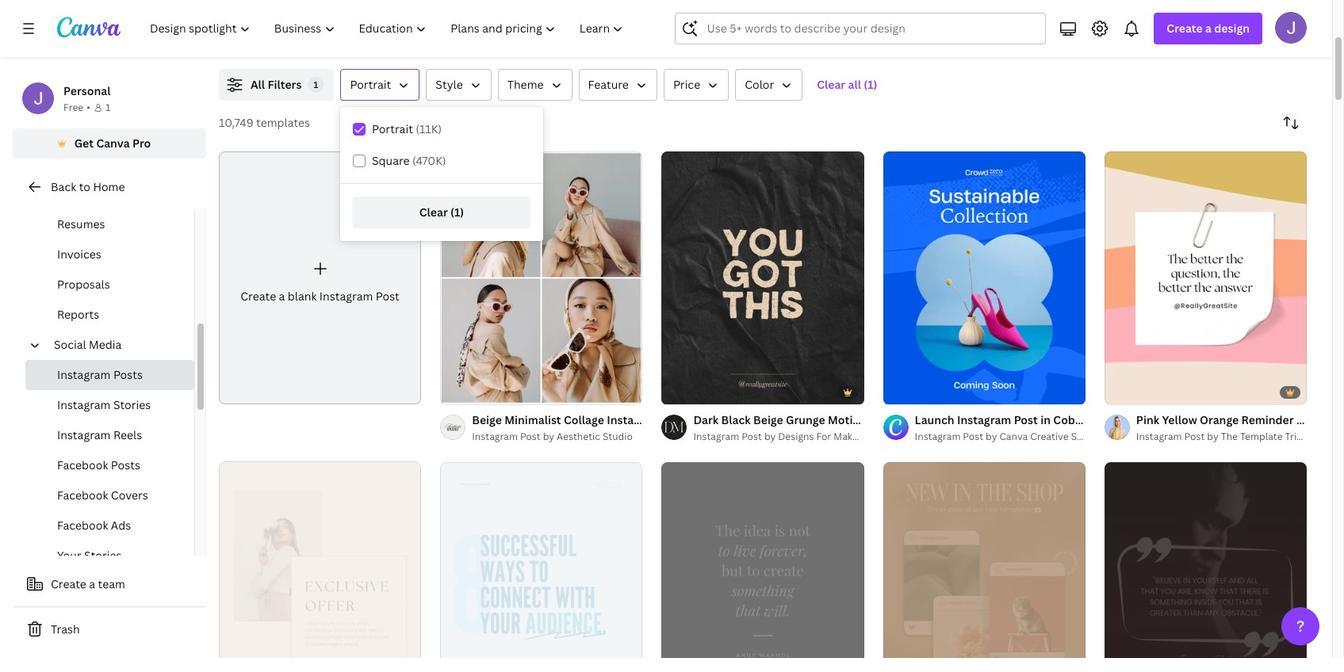 Task type: vqa. For each thing, say whether or not it's contained in the screenshot.
the bottommost Canva
yes



Task type: describe. For each thing, give the bounding box(es) containing it.
back to home
[[51, 179, 125, 194]]

1 vertical spatial 1
[[105, 101, 110, 114]]

instagram stories link
[[25, 390, 194, 420]]

facebook posts link
[[25, 450, 194, 481]]

beige minimalist collage instagram post image
[[440, 151, 643, 404]]

invoices link
[[25, 239, 194, 270]]

2 studio from the left
[[1071, 430, 1101, 443]]

aesthetic
[[557, 430, 600, 443]]

feature
[[588, 77, 629, 92]]

by inside the instagram post by canva creative studio link
[[986, 430, 997, 443]]

beige inside beige minimalist collage instagram post instagram post by aesthetic studio
[[472, 412, 502, 427]]

free •
[[63, 101, 90, 114]]

square (470k)
[[372, 153, 446, 168]]

home
[[93, 179, 125, 194]]

create a team button
[[13, 569, 206, 600]]

10,749 templates
[[219, 115, 310, 130]]

personal
[[63, 83, 111, 98]]

instagram post by canva creative studio
[[915, 430, 1101, 443]]

instagram post by designs for makers link
[[693, 429, 866, 445]]

instagram post templates image
[[968, 0, 1307, 50]]

for
[[816, 430, 831, 443]]

quo
[[1326, 412, 1344, 427]]

stories for instagram stories
[[113, 397, 151, 412]]

to
[[79, 179, 90, 194]]

a for design
[[1205, 21, 1212, 36]]

launch instagram post in cobalt chic photocentric frames style image
[[883, 151, 1085, 404]]

instagram post by aesthetic studio link
[[472, 429, 643, 445]]

instagram posts
[[57, 367, 143, 382]]

a for team
[[89, 576, 95, 592]]

create a design
[[1167, 21, 1250, 36]]

color
[[745, 77, 774, 92]]

proposals
[[57, 277, 110, 292]]

canva inside button
[[96, 136, 130, 151]]

by inside the dark black beige grunge motivational quote instagram post instagram post by designs for makers
[[764, 430, 776, 443]]

black
[[721, 412, 751, 427]]

ads
[[111, 518, 131, 533]]

•
[[87, 101, 90, 114]]

templates
[[256, 115, 310, 130]]

create a blank instagram post element
[[219, 151, 421, 404]]

facebook ads
[[57, 518, 131, 533]]

reminder
[[1241, 412, 1294, 427]]

instagram post by the template tribe link
[[1136, 429, 1308, 445]]

media
[[89, 337, 122, 352]]

facebook ads link
[[25, 511, 194, 541]]

instagram reels link
[[25, 420, 194, 450]]

beige inside the dark black beige grunge motivational quote instagram post instagram post by designs for makers
[[753, 412, 783, 427]]

pink
[[1136, 412, 1159, 427]]

10,749
[[219, 115, 253, 130]]

team
[[98, 576, 125, 592]]

quote
[[899, 412, 933, 427]]

designs
[[778, 430, 814, 443]]

instagram down minimalist
[[472, 430, 518, 443]]

proposals link
[[25, 270, 194, 300]]

makers
[[834, 430, 866, 443]]

1 horizontal spatial canva
[[999, 430, 1028, 443]]

clear all (1)
[[817, 77, 877, 92]]

note
[[1296, 412, 1323, 427]]

square
[[372, 153, 410, 168]]

dark black beige grunge motivational quote instagram post image
[[662, 151, 864, 404]]

resumes
[[57, 216, 105, 232]]

dark black beige grunge motivational quote instagram post link
[[693, 412, 1016, 429]]

portrait (11k)
[[372, 121, 442, 136]]

all
[[251, 77, 265, 92]]

black and white simple motivation quotes instagram post portrait image
[[1104, 462, 1307, 658]]

price button
[[664, 69, 729, 101]]

dark
[[693, 412, 719, 427]]

clear (1)
[[419, 205, 464, 220]]

instagram up facebook posts
[[57, 427, 111, 442]]

minimalist
[[504, 412, 561, 427]]

theme button
[[498, 69, 572, 101]]

portrait button
[[341, 69, 420, 101]]

instagram reels
[[57, 427, 142, 442]]

beige minimalist collage instagram post link
[[472, 412, 688, 429]]

invoices
[[57, 247, 101, 262]]

clear for clear (1)
[[419, 205, 448, 220]]

clear all (1) button
[[809, 69, 885, 101]]

style
[[436, 77, 463, 92]]

color button
[[735, 69, 803, 101]]

clear (1) button
[[353, 197, 530, 228]]

back
[[51, 179, 76, 194]]

covers
[[111, 488, 148, 503]]

1 filter options selected element
[[308, 77, 324, 93]]

your stories
[[57, 548, 122, 563]]

grunge
[[786, 412, 825, 427]]

get canva pro
[[74, 136, 151, 151]]

posts for instagram posts
[[113, 367, 143, 382]]

instagram stories
[[57, 397, 151, 412]]



Task type: locate. For each thing, give the bounding box(es) containing it.
0 horizontal spatial studio
[[603, 430, 633, 443]]

posts down social media link
[[113, 367, 143, 382]]

beige up 'instagram post by designs for makers' link
[[753, 412, 783, 427]]

posts
[[113, 367, 143, 382], [111, 458, 140, 473]]

instagram down dark
[[693, 430, 739, 443]]

pink yellow orange reminder note quote instagram post image
[[1104, 151, 1307, 404]]

1 vertical spatial posts
[[111, 458, 140, 473]]

1 right filters
[[314, 79, 318, 90]]

facebook covers
[[57, 488, 148, 503]]

2 vertical spatial create
[[51, 576, 86, 592]]

style button
[[426, 69, 491, 101]]

a inside 'button'
[[89, 576, 95, 592]]

1 vertical spatial portrait
[[372, 121, 413, 136]]

instagram post by canva creative studio link
[[915, 429, 1101, 445]]

portrait right "1 filter options selected" element
[[350, 77, 391, 92]]

1 right •
[[105, 101, 110, 114]]

by left the
[[1207, 430, 1219, 443]]

facebook for facebook posts
[[57, 458, 108, 473]]

tribe
[[1285, 430, 1308, 443]]

0 horizontal spatial (1)
[[450, 205, 464, 220]]

0 vertical spatial 1
[[314, 79, 318, 90]]

None search field
[[675, 13, 1046, 44]]

neutral elegant minimalist exclusive offer instagram post image
[[219, 461, 421, 658]]

(11k)
[[416, 121, 442, 136]]

clear
[[817, 77, 845, 92], [419, 205, 448, 220]]

stories up create a team 'button'
[[84, 548, 122, 563]]

create inside create a design dropdown button
[[1167, 21, 1203, 36]]

pink yellow orange reminder note quo link
[[1136, 412, 1344, 429]]

Sort by button
[[1275, 107, 1307, 139]]

social media
[[54, 337, 122, 352]]

create for create a blank instagram post
[[241, 289, 276, 304]]

0 horizontal spatial canva
[[96, 136, 130, 151]]

0 vertical spatial posts
[[113, 367, 143, 382]]

canva left creative
[[999, 430, 1028, 443]]

1 vertical spatial (1)
[[450, 205, 464, 220]]

white blue navy modern minimal public speaking strategy instagram post carousel image
[[440, 462, 643, 658]]

design
[[1214, 21, 1250, 36]]

studio inside beige minimalist collage instagram post instagram post by aesthetic studio
[[603, 430, 633, 443]]

all filters
[[251, 77, 302, 92]]

create inside create a blank instagram post element
[[241, 289, 276, 304]]

2 vertical spatial a
[[89, 576, 95, 592]]

0 vertical spatial create
[[1167, 21, 1203, 36]]

0 horizontal spatial clear
[[419, 205, 448, 220]]

beige
[[472, 412, 502, 427], [753, 412, 783, 427]]

studio down collage
[[603, 430, 633, 443]]

theme
[[507, 77, 544, 92]]

create a blank instagram post link
[[219, 151, 421, 404]]

0 vertical spatial a
[[1205, 21, 1212, 36]]

2 facebook from the top
[[57, 488, 108, 503]]

2 horizontal spatial create
[[1167, 21, 1203, 36]]

free
[[63, 101, 83, 114]]

the
[[1221, 430, 1238, 443]]

0 horizontal spatial a
[[89, 576, 95, 592]]

all
[[848, 77, 861, 92]]

facebook up your stories
[[57, 518, 108, 533]]

studio
[[603, 430, 633, 443], [1071, 430, 1101, 443]]

price
[[673, 77, 700, 92]]

create left design
[[1167, 21, 1203, 36]]

1 horizontal spatial studio
[[1071, 430, 1101, 443]]

1 vertical spatial stories
[[84, 548, 122, 563]]

create
[[1167, 21, 1203, 36], [241, 289, 276, 304], [51, 576, 86, 592]]

blank
[[288, 289, 317, 304]]

facebook up facebook ads
[[57, 488, 108, 503]]

pro
[[132, 136, 151, 151]]

facebook covers link
[[25, 481, 194, 511]]

1 horizontal spatial create
[[241, 289, 276, 304]]

create a blank instagram post
[[241, 289, 400, 304]]

instagram right collage
[[607, 412, 661, 427]]

top level navigation element
[[140, 13, 637, 44]]

pink yellow orange reminder note quo instagram post by the template tribe
[[1136, 412, 1344, 443]]

post inside pink yellow orange reminder note quo instagram post by the template tribe
[[1184, 430, 1205, 443]]

0 vertical spatial (1)
[[864, 77, 877, 92]]

1 vertical spatial facebook
[[57, 488, 108, 503]]

facebook inside 'link'
[[57, 488, 108, 503]]

create down your at left bottom
[[51, 576, 86, 592]]

(470k)
[[412, 153, 446, 168]]

your stories link
[[25, 541, 194, 571]]

(1)
[[864, 77, 877, 92], [450, 205, 464, 220]]

2 vertical spatial facebook
[[57, 518, 108, 533]]

get canva pro button
[[13, 128, 206, 159]]

1 studio from the left
[[603, 430, 633, 443]]

dark black beige grunge motivational quote instagram post instagram post by designs for makers
[[693, 412, 1016, 443]]

a left team
[[89, 576, 95, 592]]

0 horizontal spatial 1
[[105, 101, 110, 114]]

1 horizontal spatial beige
[[753, 412, 783, 427]]

portrait for portrait (11k)
[[372, 121, 413, 136]]

portrait inside button
[[350, 77, 391, 92]]

0 vertical spatial canva
[[96, 136, 130, 151]]

1 by from the left
[[543, 430, 554, 443]]

instagram right quote
[[935, 412, 990, 427]]

clear left all
[[817, 77, 845, 92]]

facebook for facebook ads
[[57, 518, 108, 533]]

instagram right 'blank'
[[319, 289, 373, 304]]

facebook posts
[[57, 458, 140, 473]]

posts for facebook posts
[[111, 458, 140, 473]]

1 facebook from the top
[[57, 458, 108, 473]]

feature button
[[578, 69, 657, 101]]

resumes link
[[25, 209, 194, 239]]

3 by from the left
[[986, 430, 997, 443]]

motivational
[[828, 412, 897, 427]]

instagram
[[319, 289, 373, 304], [57, 367, 111, 382], [57, 397, 111, 412], [607, 412, 661, 427], [935, 412, 990, 427], [57, 427, 111, 442], [472, 430, 518, 443], [693, 430, 739, 443], [915, 430, 961, 443], [1136, 430, 1182, 443]]

2 beige from the left
[[753, 412, 783, 427]]

a inside dropdown button
[[1205, 21, 1212, 36]]

2 by from the left
[[764, 430, 776, 443]]

facebook down instagram reels
[[57, 458, 108, 473]]

jacob simon image
[[1275, 12, 1307, 44]]

trash link
[[13, 614, 206, 645]]

creative
[[1030, 430, 1069, 443]]

instagram up instagram reels
[[57, 397, 111, 412]]

reports
[[57, 307, 99, 322]]

instagram down "social media"
[[57, 367, 111, 382]]

1 beige from the left
[[472, 412, 502, 427]]

create inside create a team 'button'
[[51, 576, 86, 592]]

stories for your stories
[[84, 548, 122, 563]]

facebook for facebook covers
[[57, 488, 108, 503]]

0 horizontal spatial beige
[[472, 412, 502, 427]]

clear down (470k)
[[419, 205, 448, 220]]

0 vertical spatial stories
[[113, 397, 151, 412]]

create for create a design
[[1167, 21, 1203, 36]]

reports link
[[25, 300, 194, 330]]

canva
[[96, 136, 130, 151], [999, 430, 1028, 443]]

create a design button
[[1154, 13, 1262, 44]]

instagram inside pink yellow orange reminder note quo instagram post by the template tribe
[[1136, 430, 1182, 443]]

social media link
[[48, 330, 185, 360]]

studio right creative
[[1071, 430, 1101, 443]]

get
[[74, 136, 94, 151]]

orange
[[1200, 412, 1239, 427]]

facebook
[[57, 458, 108, 473], [57, 488, 108, 503], [57, 518, 108, 533]]

yellow
[[1162, 412, 1197, 427]]

reels
[[113, 427, 142, 442]]

a for blank
[[279, 289, 285, 304]]

a left 'blank'
[[279, 289, 285, 304]]

social
[[54, 337, 86, 352]]

1 horizontal spatial (1)
[[864, 77, 877, 92]]

1 vertical spatial canva
[[999, 430, 1028, 443]]

1 horizontal spatial clear
[[817, 77, 845, 92]]

4 by from the left
[[1207, 430, 1219, 443]]

black white simple quote instagram post image
[[662, 462, 864, 658]]

back to home link
[[13, 171, 206, 203]]

create a team
[[51, 576, 125, 592]]

0 vertical spatial facebook
[[57, 458, 108, 473]]

3 facebook from the top
[[57, 518, 108, 533]]

instagram down quote
[[915, 430, 961, 443]]

template
[[1240, 430, 1283, 443]]

beige left minimalist
[[472, 412, 502, 427]]

a left design
[[1205, 21, 1212, 36]]

0 vertical spatial clear
[[817, 77, 845, 92]]

trash
[[51, 622, 80, 637]]

0 horizontal spatial create
[[51, 576, 86, 592]]

create for create a team
[[51, 576, 86, 592]]

portrait up square
[[372, 121, 413, 136]]

canva left the pro
[[96, 136, 130, 151]]

by left designs
[[764, 430, 776, 443]]

1 horizontal spatial 1
[[314, 79, 318, 90]]

clear for clear all (1)
[[817, 77, 845, 92]]

instagram down pink on the bottom right of the page
[[1136, 430, 1182, 443]]

a
[[1205, 21, 1212, 36], [279, 289, 285, 304], [89, 576, 95, 592]]

by inside pink yellow orange reminder note quo instagram post by the template tribe
[[1207, 430, 1219, 443]]

1 vertical spatial clear
[[419, 205, 448, 220]]

portrait
[[350, 77, 391, 92], [372, 121, 413, 136]]

beige minimalist collage instagram post instagram post by aesthetic studio
[[472, 412, 688, 443]]

1 vertical spatial create
[[241, 289, 276, 304]]

by inside beige minimalist collage instagram post instagram post by aesthetic studio
[[543, 430, 554, 443]]

create left 'blank'
[[241, 289, 276, 304]]

Search search field
[[707, 13, 1036, 44]]

by down minimalist
[[543, 430, 554, 443]]

1 vertical spatial a
[[279, 289, 285, 304]]

1 horizontal spatial a
[[279, 289, 285, 304]]

0 vertical spatial portrait
[[350, 77, 391, 92]]

brown green terracotta minimal social media mockup instagram post image
[[883, 462, 1085, 658]]

2 horizontal spatial a
[[1205, 21, 1212, 36]]

by left creative
[[986, 430, 997, 443]]

stories up reels
[[113, 397, 151, 412]]

posts down reels
[[111, 458, 140, 473]]

portrait for portrait
[[350, 77, 391, 92]]



